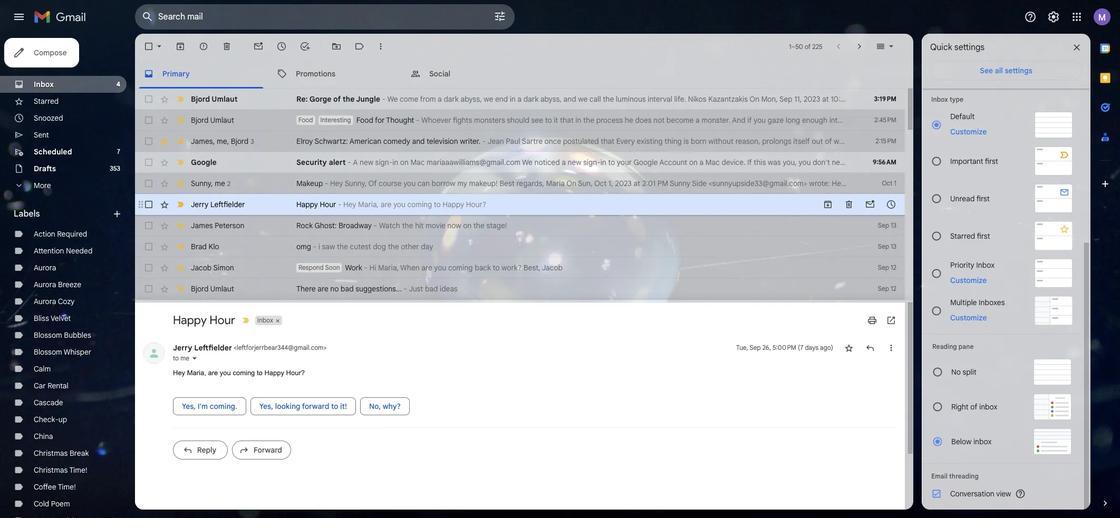 Task type: describe. For each thing, give the bounding box(es) containing it.
poem
[[51, 500, 70, 509]]

to up movie
[[434, 200, 441, 209]]

starred for starred first
[[951, 231, 976, 241]]

inbox button
[[255, 316, 274, 326]]

you up the rock ghost: broadway - watch the hit movie now on the stage!
[[394, 200, 406, 209]]

2 gaze from the left
[[924, 116, 940, 125]]

days
[[805, 344, 819, 352]]

coffee time!
[[34, 483, 76, 492]]

0 horizontal spatial on
[[400, 158, 409, 167]]

inbox right priority at the bottom right of page
[[977, 260, 995, 270]]

interval
[[648, 94, 673, 104]]

conversation view
[[951, 490, 1012, 499]]

2 vertical spatial coming
[[233, 370, 255, 377]]

inbox for "inbox" "button"
[[257, 317, 273, 325]]

0 horizontal spatial sunny
[[191, 179, 211, 188]]

calm
[[34, 365, 51, 374]]

elroy schwartz: american comedy and television writer. - jean paul sartre once postulated that every existing thing is born without reason, prolongs itself out of weakness, and dies by chance. on tue, oct 3, 2023 at 4:13 pm maria williams <mariaaa
[[297, 137, 1121, 146]]

1 horizontal spatial peterson
[[887, 94, 917, 104]]

toolbar inside row
[[818, 199, 902, 210]]

american
[[350, 137, 382, 146]]

2 horizontal spatial on
[[690, 158, 698, 167]]

drafts link
[[34, 164, 56, 174]]

Search mail text field
[[158, 12, 464, 22]]

to left do
[[851, 158, 858, 167]]

split
[[963, 368, 977, 377]]

no
[[331, 284, 339, 294]]

Not starred checkbox
[[844, 343, 855, 354]]

2 sign- from the left
[[584, 158, 601, 167]]

of right gorge
[[334, 94, 341, 104]]

of right the "right" on the bottom of page
[[971, 403, 978, 412]]

1 vertical spatial maria
[[546, 179, 565, 188]]

sartre
[[522, 137, 543, 146]]

1 vertical spatial 1
[[895, 179, 897, 187]]

the left abyss
[[877, 116, 889, 125]]

bliss velvet link
[[34, 314, 71, 323]]

hey up 'broadway'
[[344, 200, 356, 209]]

umlaut for there
[[210, 284, 234, 294]]

0 horizontal spatial oct
[[595, 179, 607, 188]]

not starred image
[[844, 343, 855, 354]]

cozy
[[58, 297, 75, 307]]

5:00 pm
[[773, 344, 797, 352]]

respond soon work - hi maria, when are you coming back to work? best, jacob
[[299, 263, 563, 273]]

0 horizontal spatial we
[[388, 94, 398, 104]]

a right from at the top left of page
[[438, 94, 442, 104]]

yes, looking forward to it! button
[[251, 398, 356, 416]]

the right call at right top
[[603, 94, 614, 104]]

1 horizontal spatial and
[[564, 94, 577, 104]]

customize button for default
[[945, 126, 994, 138]]

christmas time! link
[[34, 466, 87, 475]]

row containing google
[[135, 152, 995, 173]]

- right makeup
[[325, 179, 328, 188]]

labels heading
[[14, 209, 112, 220]]

advanced search options image
[[490, 6, 511, 27]]

comedy
[[384, 137, 410, 146]]

monster.
[[702, 116, 731, 125]]

2 horizontal spatial coming
[[448, 263, 473, 273]]

settings inside button
[[1005, 66, 1033, 75]]

klo
[[209, 242, 219, 252]]

happy up show details image
[[173, 314, 207, 328]]

you up ideas
[[434, 263, 447, 273]]

now
[[448, 221, 461, 231]]

inbox type
[[932, 96, 964, 103]]

reading
[[933, 343, 958, 351]]

jerry for jerry leftfielder < leftforjerrbear344@gmail.com >
[[173, 344, 192, 353]]

0 horizontal spatial settings
[[955, 42, 985, 53]]

monsters
[[474, 116, 505, 125]]

1 we from the left
[[484, 94, 494, 104]]

1 vertical spatial inbox
[[974, 437, 992, 447]]

labels navigation
[[0, 34, 135, 519]]

1 bad from the left
[[341, 284, 354, 294]]

when
[[401, 263, 420, 273]]

0 vertical spatial 2023
[[804, 94, 821, 104]]

1 horizontal spatial we
[[522, 158, 533, 167]]

attention needed
[[34, 246, 92, 256]]

hour for happy hour - hey maria, are you coming to happy hour?
[[320, 200, 336, 209]]

aurora cozy
[[34, 297, 75, 307]]

kazantzakis
[[709, 94, 748, 104]]

itself
[[794, 137, 810, 146]]

2 vertical spatial on
[[567, 179, 577, 188]]

starred link
[[34, 97, 59, 106]]

happy up now
[[443, 200, 464, 209]]

delete image
[[222, 41, 232, 52]]

snoozed
[[34, 113, 63, 123]]

yes, i'm coming. button
[[173, 398, 246, 416]]

prolongs
[[763, 137, 792, 146]]

gmail image
[[34, 6, 91, 27]]

i'm
[[198, 402, 208, 412]]

1 dark from the left
[[444, 94, 459, 104]]

sep for umlaut
[[878, 285, 890, 293]]

, for 2
[[211, 179, 213, 188]]

0 horizontal spatial 2023
[[615, 179, 632, 188]]

bliss
[[34, 314, 49, 323]]

cold poem link
[[34, 500, 70, 509]]

0 horizontal spatial at
[[634, 179, 641, 188]]

1 sign- from the left
[[375, 158, 393, 167]]

are left no
[[318, 284, 329, 294]]

- left hi
[[364, 263, 368, 273]]

hey left sunny,
[[330, 179, 343, 188]]

(7
[[798, 344, 804, 352]]

of
[[369, 179, 377, 188]]

- left just
[[404, 284, 407, 294]]

2 if from the left
[[903, 158, 908, 167]]

best
[[500, 179, 515, 188]]

0 horizontal spatial 1
[[789, 42, 792, 50]]

to up 1,
[[609, 158, 615, 167]]

day
[[421, 242, 433, 252]]

should
[[507, 116, 530, 125]]

maria, left can at the top
[[847, 179, 868, 188]]

0 vertical spatial that
[[560, 116, 574, 125]]

the right saw
[[337, 242, 348, 252]]

promotions tab
[[269, 59, 402, 89]]

1 horizontal spatial maria
[[1043, 137, 1062, 146]]

promotions
[[296, 69, 336, 78]]

2 horizontal spatial and
[[871, 137, 884, 146]]

work
[[345, 263, 362, 273]]

we'll
[[925, 158, 939, 167]]

aurora for aurora link
[[34, 263, 56, 273]]

a up side
[[700, 158, 704, 167]]

food for food for thought - whoever fights monsters should see to it that in the process he does not become a monster. and if you gaze long enough into an abyss, the abyss will gaze back into you.
[[357, 116, 373, 125]]

2 borrow from the left
[[889, 179, 912, 188]]

to left work? on the left
[[493, 263, 500, 273]]

0 vertical spatial coming
[[408, 200, 432, 209]]

0 horizontal spatial your
[[617, 158, 632, 167]]

happy hour main content
[[135, 34, 1121, 519]]

sep 12 for simon
[[878, 264, 897, 272]]

quick
[[931, 42, 953, 53]]

2 vertical spatial me
[[181, 355, 189, 363]]

not
[[654, 116, 665, 125]]

you right if
[[754, 116, 766, 125]]

you left can
[[404, 179, 416, 188]]

simon
[[213, 263, 234, 273]]

1 vertical spatial that
[[601, 137, 615, 146]]

calm link
[[34, 365, 51, 374]]

customize button for priority inbox
[[945, 274, 994, 287]]

row containing jerry leftfielder
[[135, 194, 905, 215]]

>
[[324, 344, 327, 352]]

makeup!
[[469, 179, 498, 188]]

security alert - a new sign-in on mac mariaaawilliams@gmail.com we noticed a new sign-in to your google account on a mac device. if this was you, you don't need to do anything. if not, we'll help you secure
[[297, 158, 995, 167]]

- left jean
[[483, 137, 486, 146]]

aurora cozy link
[[34, 297, 75, 307]]

no split
[[952, 368, 977, 377]]

a right end
[[518, 94, 522, 104]]

0 horizontal spatial back
[[475, 263, 491, 273]]

james , me , bjord 3
[[191, 136, 254, 146]]

first for important first
[[986, 156, 999, 166]]

anything.
[[871, 158, 902, 167]]

aurora for aurora breeze
[[34, 280, 56, 290]]

labels image
[[355, 41, 365, 52]]

10 row from the top
[[135, 279, 905, 300]]

show details image
[[192, 356, 198, 362]]

0 horizontal spatial peterson
[[215, 221, 245, 231]]

inbox for inbox type
[[932, 96, 949, 103]]

1 borrow from the left
[[432, 179, 456, 188]]

you right help
[[958, 158, 970, 167]]

me for 2
[[215, 179, 225, 188]]

3
[[251, 137, 254, 145]]

a
[[353, 158, 358, 167]]

christmas for christmas break
[[34, 449, 68, 459]]

<james.peterson1902@gmail.com>
[[919, 94, 1035, 104]]

ghost:
[[315, 221, 337, 231]]

dies
[[886, 137, 899, 146]]

0 vertical spatial on
[[750, 94, 760, 104]]

christmas break link
[[34, 449, 89, 459]]

<sunnyupside33@gmail.com>
[[709, 179, 808, 188]]

2 new from the left
[[568, 158, 582, 167]]

hey maria, are you coming to happy hour?
[[173, 370, 305, 377]]

enough
[[803, 116, 828, 125]]

2 bad from the left
[[425, 284, 438, 294]]

elroy
[[297, 137, 313, 146]]

<
[[234, 344, 237, 352]]

check-up
[[34, 415, 67, 425]]

the left stage!
[[474, 221, 485, 231]]

customize for default
[[951, 127, 987, 137]]

toggle split pane mode image
[[876, 41, 886, 52]]

0 vertical spatial wrote:
[[1036, 94, 1057, 104]]

maria, right hi
[[378, 263, 399, 273]]

was
[[768, 158, 781, 167]]

to left it
[[545, 116, 552, 125]]

1 horizontal spatial sunny
[[670, 179, 691, 188]]

best,
[[524, 263, 541, 273]]

2 into from the left
[[960, 116, 973, 125]]

0 vertical spatial pm
[[1031, 137, 1041, 146]]

multiple inboxes
[[951, 298, 1005, 307]]

archive image
[[175, 41, 186, 52]]

aurora link
[[34, 263, 56, 273]]

2 bjord umlaut from the top
[[191, 116, 234, 125]]

out
[[812, 137, 823, 146]]

writer.
[[460, 137, 481, 146]]

9:56 am
[[873, 158, 897, 166]]

1 vertical spatial hour?
[[286, 370, 305, 377]]

hey down to me
[[173, 370, 185, 377]]

the left jungle
[[343, 94, 355, 104]]

jerry for jerry leftfielder
[[191, 200, 209, 209]]

i
[[319, 242, 320, 252]]

0 vertical spatial james
[[863, 94, 885, 104]]

no
[[952, 368, 961, 377]]

you up coming.
[[220, 370, 231, 377]]

1 horizontal spatial back
[[942, 116, 958, 125]]

food for food
[[299, 116, 313, 124]]

2 horizontal spatial on
[[940, 137, 949, 146]]

yes, for yes, looking forward to it!
[[260, 402, 273, 412]]

snoozed link
[[34, 113, 63, 123]]

see
[[981, 66, 994, 75]]

2 horizontal spatial at
[[1007, 137, 1014, 146]]

jerry leftfielder cell
[[173, 344, 327, 353]]

reading pane
[[933, 343, 974, 351]]

1,
[[609, 179, 614, 188]]

1 horizontal spatial tue,
[[951, 137, 965, 146]]

time! for coffee time!
[[58, 483, 76, 492]]

- right "thought"
[[416, 116, 420, 125]]

ago)
[[821, 344, 834, 352]]

sep inside tue, sep 26, 5:00 pm (7 days ago) cell
[[750, 344, 761, 352]]

2 horizontal spatial oct
[[967, 137, 979, 146]]

re:
[[297, 94, 308, 104]]

maria, down of
[[358, 200, 379, 209]]

quick settings element
[[931, 42, 985, 61]]

for
[[375, 116, 385, 125]]

1 google from the left
[[191, 158, 217, 167]]

row containing james
[[135, 131, 1121, 152]]

not,
[[910, 158, 923, 167]]

blossom for blossom whisper
[[34, 348, 62, 357]]

1 mac from the left
[[411, 158, 425, 167]]

1 horizontal spatial your
[[914, 179, 929, 188]]

1 gaze from the left
[[768, 116, 784, 125]]

aurora for aurora cozy
[[34, 297, 56, 307]]

2 jacob from the left
[[542, 263, 563, 273]]

- up 'broadway'
[[338, 200, 342, 209]]

sep 13 for rock ghost: broadway - watch the hit movie now on the stage!
[[878, 222, 897, 230]]

- left a
[[348, 158, 351, 167]]

a right become at the top of the page
[[696, 116, 700, 125]]

priority
[[951, 260, 975, 270]]

the left process
[[584, 116, 595, 125]]

1 horizontal spatial at
[[823, 94, 829, 104]]

a right noticed
[[562, 158, 566, 167]]

you right you,
[[799, 158, 811, 167]]

jerry leftfielder < leftforjerrbear344@gmail.com >
[[173, 344, 327, 353]]

brad klo
[[191, 242, 219, 252]]



Task type: locate. For each thing, give the bounding box(es) containing it.
1 horizontal spatial hour
[[320, 200, 336, 209]]

christmas for christmas time!
[[34, 466, 68, 475]]

main menu image
[[13, 11, 25, 23]]

report spam image
[[198, 41, 209, 52]]

tab list inside happy hour main content
[[135, 59, 914, 89]]

- left i
[[313, 242, 317, 252]]

1 if from the left
[[748, 158, 752, 167]]

0 horizontal spatial dark
[[444, 94, 459, 104]]

starred up snoozed link
[[34, 97, 59, 106]]

customize button for multiple inboxes
[[945, 312, 994, 324]]

coming up hit
[[408, 200, 432, 209]]

jungle
[[356, 94, 380, 104]]

reading pane element
[[933, 343, 1072, 351]]

0 horizontal spatial jacob
[[191, 263, 212, 273]]

3 customize button from the top
[[945, 312, 994, 324]]

me
[[217, 136, 227, 146], [215, 179, 225, 188], [181, 355, 189, 363]]

james up sunny , me 2
[[191, 136, 213, 146]]

to inside button
[[331, 402, 338, 412]]

tue, sep 26, 5:00 pm (7 days ago) cell
[[737, 343, 834, 354]]

peterson down jerry leftfielder
[[215, 221, 245, 231]]

quick settings
[[931, 42, 985, 53]]

the right the dog
[[388, 242, 399, 252]]

other
[[401, 242, 419, 252]]

0 horizontal spatial hour
[[210, 314, 235, 328]]

None checkbox
[[144, 94, 154, 104], [144, 242, 154, 252], [144, 94, 154, 104], [144, 242, 154, 252]]

snooze image
[[276, 41, 287, 52]]

1 horizontal spatial wrote:
[[1036, 94, 1057, 104]]

hour? inside row
[[466, 200, 487, 209]]

more image
[[376, 41, 386, 52]]

sunny right sincerely,
[[997, 179, 1017, 188]]

food down re:
[[299, 116, 313, 124]]

inbox left 'type' in the top right of the page
[[932, 96, 949, 103]]

0 vertical spatial hour
[[320, 200, 336, 209]]

leftfielder for jerry leftfielder
[[210, 200, 245, 209]]

7
[[117, 148, 120, 156]]

2 dark from the left
[[524, 94, 539, 104]]

that
[[560, 116, 574, 125], [601, 137, 615, 146]]

blossom bubbles
[[34, 331, 91, 340]]

tue, up the important
[[951, 137, 965, 146]]

inbox inside labels navigation
[[34, 80, 54, 89]]

0 horizontal spatial and
[[412, 137, 425, 146]]

all
[[996, 66, 1004, 75]]

search mail image
[[138, 7, 157, 26]]

life.
[[675, 94, 687, 104]]

jacob right best,
[[542, 263, 563, 273]]

abyss, right an
[[854, 116, 876, 125]]

you,
[[783, 158, 797, 167]]

0 horizontal spatial on
[[567, 179, 577, 188]]

james for james , me , bjord 3
[[191, 136, 213, 146]]

food
[[357, 116, 373, 125], [299, 116, 313, 124]]

1 blossom from the top
[[34, 331, 62, 340]]

inbox
[[34, 80, 54, 89], [932, 96, 949, 103], [977, 260, 995, 270], [257, 317, 273, 325]]

sign-
[[375, 158, 393, 167], [584, 158, 601, 167]]

2 vertical spatial umlaut
[[210, 284, 234, 294]]

1 vertical spatial umlaut
[[210, 116, 234, 125]]

settings image
[[1048, 11, 1061, 23]]

2 google from the left
[[634, 158, 658, 167]]

1 vertical spatial 13
[[891, 243, 897, 251]]

1 aurora from the top
[[34, 263, 56, 273]]

row containing brad klo
[[135, 236, 905, 257]]

email threading element
[[932, 473, 1073, 481]]

12 for jacob simon
[[891, 264, 897, 272]]

1 vertical spatial your
[[914, 179, 929, 188]]

0 horizontal spatial wrote:
[[810, 179, 831, 188]]

1 horizontal spatial hour?
[[466, 200, 487, 209]]

we left noticed
[[522, 158, 533, 167]]

social tab
[[402, 59, 535, 89]]

postulated
[[563, 137, 599, 146]]

your down "not,"
[[914, 179, 929, 188]]

1 horizontal spatial borrow
[[889, 179, 912, 188]]

bjord umlaut down primary tab
[[191, 94, 238, 104]]

2 customize from the top
[[951, 276, 987, 285]]

velvet
[[51, 314, 71, 323]]

jerry up to me
[[173, 344, 192, 353]]

1 vertical spatial we
[[522, 158, 533, 167]]

gaze left long
[[768, 116, 784, 125]]

2 vertical spatial aurora
[[34, 297, 56, 307]]

1 horizontal spatial mac
[[706, 158, 720, 167]]

aurora down aurora link
[[34, 280, 56, 290]]

and
[[564, 94, 577, 104], [412, 137, 425, 146], [871, 137, 884, 146]]

blossom bubbles link
[[34, 331, 91, 340]]

1 12 from the top
[[891, 264, 897, 272]]

abyss, up it
[[541, 94, 562, 104]]

jacob down brad
[[191, 263, 212, 273]]

umlaut down primary tab
[[212, 94, 238, 104]]

2 yes, from the left
[[260, 402, 273, 412]]

time!
[[69, 466, 87, 475], [58, 483, 76, 492]]

me left the 3
[[217, 136, 227, 146]]

1 vertical spatial pm
[[658, 179, 669, 188]]

bjord umlaut down jacob simon
[[191, 284, 234, 294]]

of right out
[[825, 137, 832, 146]]

-
[[382, 94, 386, 104], [416, 116, 420, 125], [483, 137, 486, 146], [348, 158, 351, 167], [325, 179, 328, 188], [338, 200, 342, 209], [374, 221, 377, 231], [313, 242, 317, 252], [364, 263, 368, 273], [404, 284, 407, 294]]

first down sincerely,
[[977, 194, 990, 203]]

hey down the need in the top right of the page
[[832, 179, 845, 188]]

break
[[70, 449, 89, 459]]

bjord umlaut for there are no bad suggestions...
[[191, 284, 234, 294]]

, for ,
[[213, 136, 215, 146]]

abyss, up the fights
[[461, 94, 482, 104]]

back
[[942, 116, 958, 125], [475, 263, 491, 273]]

end
[[495, 94, 508, 104]]

just
[[409, 284, 423, 294]]

we left call at right top
[[578, 94, 588, 104]]

into left an
[[830, 116, 842, 125]]

new
[[360, 158, 374, 167], [568, 158, 582, 167]]

1 vertical spatial back
[[475, 263, 491, 273]]

1 horizontal spatial abyss,
[[541, 94, 562, 104]]

0 horizontal spatial gaze
[[768, 116, 784, 125]]

bad right just
[[425, 284, 438, 294]]

None checkbox
[[144, 41, 154, 52], [144, 115, 154, 126], [144, 136, 154, 147], [144, 157, 154, 168], [144, 178, 154, 189], [144, 199, 154, 210], [144, 221, 154, 231], [144, 263, 154, 273], [144, 284, 154, 294], [144, 41, 154, 52], [144, 115, 154, 126], [144, 136, 154, 147], [144, 157, 154, 168], [144, 178, 154, 189], [144, 199, 154, 210], [144, 221, 154, 231], [144, 263, 154, 273], [144, 284, 154, 294]]

customize button down multiple
[[945, 312, 994, 324]]

1 sep 12 from the top
[[878, 264, 897, 272]]

3 customize from the top
[[951, 313, 987, 323]]

breeze
[[58, 280, 81, 290]]

7 row from the top
[[135, 215, 905, 236]]

whoever
[[422, 116, 452, 125]]

1 horizontal spatial food
[[357, 116, 373, 125]]

0 vertical spatial blossom
[[34, 331, 62, 340]]

1 vertical spatial on
[[940, 137, 949, 146]]

at left 10:24
[[823, 94, 829, 104]]

noticed
[[535, 158, 560, 167]]

2 mac from the left
[[706, 158, 720, 167]]

customize for multiple inboxes
[[951, 313, 987, 323]]

2 christmas from the top
[[34, 466, 68, 475]]

compose button
[[4, 38, 79, 68]]

type
[[950, 96, 964, 103]]

first for starred first
[[978, 231, 991, 241]]

2 horizontal spatial sunny
[[997, 179, 1017, 188]]

2 we from the left
[[578, 94, 588, 104]]

3,
[[981, 137, 987, 146]]

more button
[[0, 177, 127, 194]]

6 row from the top
[[135, 194, 905, 215]]

important
[[951, 156, 984, 166]]

row containing james peterson
[[135, 215, 905, 236]]

christmas
[[34, 449, 68, 459], [34, 466, 68, 475]]

0 horizontal spatial we
[[484, 94, 494, 104]]

will
[[912, 116, 922, 125]]

4 row from the top
[[135, 152, 995, 173]]

3 bjord umlaut from the top
[[191, 284, 234, 294]]

0 horizontal spatial yes,
[[182, 402, 196, 412]]

0 vertical spatial hour?
[[466, 200, 487, 209]]

1 horizontal spatial coming
[[408, 200, 432, 209]]

tab list
[[1091, 34, 1121, 481], [135, 59, 914, 89]]

television
[[427, 137, 458, 146]]

1 vertical spatial time!
[[58, 483, 76, 492]]

sep for peterson
[[878, 222, 890, 230]]

1 vertical spatial leftfielder
[[194, 344, 232, 353]]

1 vertical spatial coming
[[448, 263, 473, 273]]

first for unread first
[[977, 194, 990, 203]]

bad right no
[[341, 284, 354, 294]]

happy hour
[[173, 314, 235, 328]]

225
[[813, 42, 823, 50]]

there
[[297, 284, 316, 294]]

1 horizontal spatial bad
[[425, 284, 438, 294]]

0 vertical spatial aurora
[[34, 263, 56, 273]]

settings right all
[[1005, 66, 1033, 75]]

row
[[135, 89, 1057, 110], [135, 110, 989, 131], [135, 131, 1121, 152], [135, 152, 995, 173], [135, 173, 1017, 194], [135, 194, 905, 215], [135, 215, 905, 236], [135, 236, 905, 257], [135, 257, 905, 279], [135, 279, 905, 300], [135, 300, 905, 321]]

0 vertical spatial customize button
[[945, 126, 994, 138]]

inbox inside "button"
[[257, 317, 273, 325]]

13 for omg - i saw the cutest dog the other day
[[891, 243, 897, 251]]

dark right from at the top left of page
[[444, 94, 459, 104]]

0 horizontal spatial google
[[191, 158, 217, 167]]

google up sunny , me 2
[[191, 158, 217, 167]]

your
[[617, 158, 632, 167], [914, 179, 929, 188]]

that right it
[[560, 116, 574, 125]]

without
[[709, 137, 734, 146]]

inbox type element
[[932, 96, 1073, 103]]

0 vertical spatial 1
[[789, 42, 792, 50]]

first up priority inbox at the right of the page
[[978, 231, 991, 241]]

yes, for yes, i'm coming.
[[182, 402, 196, 412]]

2 row from the top
[[135, 110, 989, 131]]

whisper
[[64, 348, 91, 357]]

my
[[458, 179, 468, 188]]

2 aurora from the top
[[34, 280, 56, 290]]

we left come on the left
[[388, 94, 398, 104]]

2 vertical spatial james
[[191, 221, 213, 231]]

1 vertical spatial 12
[[891, 285, 897, 293]]

into left you.
[[960, 116, 973, 125]]

are up yes, i'm coming. button
[[208, 370, 218, 377]]

hey
[[330, 179, 343, 188], [832, 179, 845, 188], [344, 200, 356, 209], [173, 370, 185, 377]]

hour inside row
[[320, 200, 336, 209]]

0 vertical spatial your
[[617, 158, 632, 167]]

customize for priority inbox
[[951, 276, 987, 285]]

0 vertical spatial peterson
[[887, 94, 917, 104]]

car
[[34, 381, 46, 391]]

2 blossom from the top
[[34, 348, 62, 357]]

1 horizontal spatial jacob
[[542, 263, 563, 273]]

gaze right will
[[924, 116, 940, 125]]

1 horizontal spatial dark
[[524, 94, 539, 104]]

hour up '<'
[[210, 314, 235, 328]]

3 row from the top
[[135, 131, 1121, 152]]

row containing sunny
[[135, 173, 1017, 194]]

bjord left the 3
[[231, 136, 249, 146]]

sep for simon
[[878, 264, 890, 272]]

5 row from the top
[[135, 173, 1017, 194]]

bjord
[[191, 94, 210, 104], [191, 116, 209, 125], [231, 136, 249, 146], [191, 284, 209, 294]]

every
[[617, 137, 635, 146]]

add to tasks image
[[300, 41, 310, 52]]

by
[[901, 137, 909, 146]]

sent
[[34, 130, 49, 140]]

hour? down makeup!
[[466, 200, 487, 209]]

borrow right i
[[889, 179, 912, 188]]

coming up ideas
[[448, 263, 473, 273]]

2 vertical spatial 2023
[[615, 179, 632, 188]]

0 horizontal spatial bad
[[341, 284, 354, 294]]

regards,
[[517, 179, 544, 188]]

0 vertical spatial time!
[[69, 466, 87, 475]]

new down postulated
[[568, 158, 582, 167]]

settings right quick
[[955, 42, 985, 53]]

12 for bjord umlaut
[[891, 285, 897, 293]]

bjord down primary tab
[[191, 94, 210, 104]]

2 horizontal spatial 2023
[[989, 137, 1005, 146]]

inbox
[[980, 403, 998, 412], [974, 437, 992, 447]]

the left hit
[[402, 221, 413, 231]]

0 vertical spatial bjord umlaut
[[191, 94, 238, 104]]

reason,
[[736, 137, 761, 146]]

aurora up the bliss
[[34, 297, 56, 307]]

me left 2
[[215, 179, 225, 188]]

coffee time! link
[[34, 483, 76, 492]]

umlaut for re:
[[212, 94, 238, 104]]

1 vertical spatial customize button
[[945, 274, 994, 287]]

0 horizontal spatial food
[[299, 116, 313, 124]]

forward link
[[232, 441, 291, 460]]

me for ,
[[217, 136, 227, 146]]

can
[[418, 179, 430, 188]]

bjord for 2:45 pm
[[191, 116, 209, 125]]

bjord for sep 12
[[191, 284, 209, 294]]

0 horizontal spatial coming
[[233, 370, 255, 377]]

11 row from the top
[[135, 300, 905, 321]]

1 13 from the top
[[891, 222, 897, 230]]

support image
[[1025, 11, 1037, 23]]

thought
[[386, 116, 414, 125]]

hour up ghost:
[[320, 200, 336, 209]]

customize down multiple
[[951, 313, 987, 323]]

0 horizontal spatial that
[[560, 116, 574, 125]]

james peterson
[[191, 221, 245, 231]]

hour for happy hour
[[210, 314, 235, 328]]

action required link
[[34, 230, 87, 239]]

1 vertical spatial hour
[[210, 314, 235, 328]]

1 into from the left
[[830, 116, 842, 125]]

of right 50 on the right of the page
[[805, 42, 811, 50]]

sep 13 for omg - i saw the cutest dog the other day
[[878, 243, 897, 251]]

0 vertical spatial first
[[986, 156, 999, 166]]

1 horizontal spatial if
[[903, 158, 908, 167]]

starred up priority at the bottom right of page
[[951, 231, 976, 241]]

to left show details image
[[173, 355, 179, 363]]

0 horizontal spatial tab list
[[135, 59, 914, 89]]

toolbar
[[818, 199, 902, 210]]

time! down break
[[69, 466, 87, 475]]

1 vertical spatial settings
[[1005, 66, 1033, 75]]

8 row from the top
[[135, 236, 905, 257]]

1 vertical spatial peterson
[[215, 221, 245, 231]]

None search field
[[135, 4, 515, 30]]

time! for christmas time!
[[69, 466, 87, 475]]

wrote: down the see all settings button
[[1036, 94, 1057, 104]]

back down the inbox type at the top
[[942, 116, 958, 125]]

1 yes, from the left
[[182, 402, 196, 412]]

2 12 from the top
[[891, 285, 897, 293]]

1 vertical spatial first
[[977, 194, 990, 203]]

at left the 4:13
[[1007, 137, 1014, 146]]

primary tab
[[135, 59, 268, 89]]

yes, i'm coming.
[[182, 402, 237, 412]]

your down every
[[617, 158, 632, 167]]

0 vertical spatial customize
[[951, 127, 987, 137]]

1 vertical spatial wrote:
[[810, 179, 831, 188]]

9 row from the top
[[135, 257, 905, 279]]

oct 1
[[883, 179, 897, 187]]

1 customize from the top
[[951, 127, 987, 137]]

2023 right 11,
[[804, 94, 821, 104]]

50
[[796, 42, 804, 50]]

1 horizontal spatial oct
[[883, 179, 893, 187]]

james
[[863, 94, 885, 104], [191, 136, 213, 146], [191, 221, 213, 231]]

<mariaaa
[[1093, 137, 1121, 146]]

happy down leftforjerrbear344@gmail.com
[[265, 370, 284, 377]]

1 horizontal spatial tab list
[[1091, 34, 1121, 481]]

customize button
[[945, 126, 994, 138], [945, 274, 994, 287], [945, 312, 994, 324]]

2 vertical spatial at
[[634, 179, 641, 188]]

aurora down the attention
[[34, 263, 56, 273]]

christmas up coffee time! link on the bottom
[[34, 466, 68, 475]]

1 right i
[[895, 179, 897, 187]]

leftfielder
[[210, 200, 245, 209], [194, 344, 232, 353]]

sep 12 for umlaut
[[878, 285, 897, 293]]

- left watch
[[374, 221, 377, 231]]

2 customize button from the top
[[945, 274, 994, 287]]

jacob
[[191, 263, 212, 273], [542, 263, 563, 273]]

2023 right the 3,
[[989, 137, 1005, 146]]

cascade
[[34, 398, 63, 408]]

353
[[110, 165, 120, 173]]

sep 13
[[878, 222, 897, 230], [878, 243, 897, 251]]

to down jerry leftfielder cell
[[257, 370, 263, 377]]

james for james peterson
[[191, 221, 213, 231]]

0 vertical spatial maria
[[1043, 137, 1062, 146]]

starred for the starred link
[[34, 97, 59, 106]]

scheduled
[[34, 147, 72, 157]]

leftfielder for jerry leftfielder < leftforjerrbear344@gmail.com >
[[194, 344, 232, 353]]

luminous
[[616, 94, 646, 104]]

bjord umlaut for re: gorge of the jungle
[[191, 94, 238, 104]]

0 vertical spatial starred
[[34, 97, 59, 106]]

2 13 from the top
[[891, 243, 897, 251]]

peterson up abyss
[[887, 94, 917, 104]]

2 vertical spatial first
[[978, 231, 991, 241]]

customize down default
[[951, 127, 987, 137]]

1 christmas from the top
[[34, 449, 68, 459]]

are up watch
[[381, 200, 392, 209]]

0 horizontal spatial abyss,
[[461, 94, 482, 104]]

starred inside labels navigation
[[34, 97, 59, 106]]

2 sep 12 from the top
[[878, 285, 897, 293]]

1 vertical spatial starred
[[951, 231, 976, 241]]

side
[[692, 179, 707, 188]]

tab list containing primary
[[135, 59, 914, 89]]

below
[[952, 437, 972, 447]]

1 sep 13 from the top
[[878, 222, 897, 230]]

1 new from the left
[[360, 158, 374, 167]]

3 aurora from the top
[[34, 297, 56, 307]]

tue, inside tue, sep 26, 5:00 pm (7 days ago) cell
[[737, 344, 749, 352]]

abyss
[[890, 116, 910, 125]]

0 vertical spatial umlaut
[[212, 94, 238, 104]]

james up brad
[[191, 221, 213, 231]]

2 vertical spatial customize button
[[945, 312, 994, 324]]

1 bjord umlaut from the top
[[191, 94, 238, 104]]

1 customize button from the top
[[945, 126, 994, 138]]

blossom for blossom bubbles
[[34, 331, 62, 340]]

0 vertical spatial inbox
[[980, 403, 998, 412]]

born
[[691, 137, 707, 146]]

makeup?
[[931, 179, 961, 188]]

2 horizontal spatial abyss,
[[854, 116, 876, 125]]

move to image
[[331, 41, 342, 52]]

happy down makeup
[[297, 200, 318, 209]]

scheduled link
[[34, 147, 72, 157]]

0 vertical spatial sep 13
[[878, 222, 897, 230]]

maria
[[1043, 137, 1062, 146], [546, 179, 565, 188]]

yes, left the "looking"
[[260, 402, 273, 412]]

1 row from the top
[[135, 89, 1057, 110]]

2 sep 13 from the top
[[878, 243, 897, 251]]

inbox for the inbox link
[[34, 80, 54, 89]]

older image
[[855, 41, 865, 52]]

sunny left side
[[670, 179, 691, 188]]

11,
[[795, 94, 802, 104]]

0 horizontal spatial borrow
[[432, 179, 456, 188]]

sunny up jerry leftfielder
[[191, 179, 211, 188]]

1 horizontal spatial settings
[[1005, 66, 1033, 75]]

0 horizontal spatial into
[[830, 116, 842, 125]]

makeup - hey sunny, of course you can borrow my makeup! best regards, maria on sun, oct 1, 2023 at 2:01 pm sunny side <sunnyupside33@gmail.com> wrote: hey maria, can i borrow your makeup? sincerely, sunny
[[297, 179, 1017, 188]]

he
[[625, 116, 634, 125]]

once
[[545, 137, 561, 146]]

1 left 50 on the right of the page
[[789, 42, 792, 50]]

customize down priority inbox at the right of the page
[[951, 276, 987, 285]]

view
[[997, 490, 1012, 499]]

1 jacob from the left
[[191, 263, 212, 273]]

- right jungle
[[382, 94, 386, 104]]

see
[[532, 116, 544, 125]]

jerry leftfielder
[[191, 200, 245, 209]]

0 horizontal spatial mac
[[411, 158, 425, 167]]

are right when on the bottom left
[[422, 263, 433, 273]]

food for thought - whoever fights monsters should see to it that in the process he does not become a monster. and if you gaze long enough into an abyss, the abyss will gaze back into you.
[[357, 116, 989, 125]]

right of inbox
[[952, 403, 998, 412]]

bjord for 3:19 pm
[[191, 94, 210, 104]]

blossom up calm at the bottom left of page
[[34, 348, 62, 357]]

sep for klo
[[878, 243, 890, 251]]

gorge
[[310, 94, 332, 104]]

needed
[[66, 246, 92, 256]]

maria, down show details image
[[187, 370, 206, 377]]

1 horizontal spatial on
[[463, 221, 472, 231]]

13 for rock ghost: broadway - watch the hit movie now on the stage!
[[891, 222, 897, 230]]

row containing jacob simon
[[135, 257, 905, 279]]

rock
[[297, 221, 313, 231]]



Task type: vqa. For each thing, say whether or not it's contained in the screenshot.
is
yes



